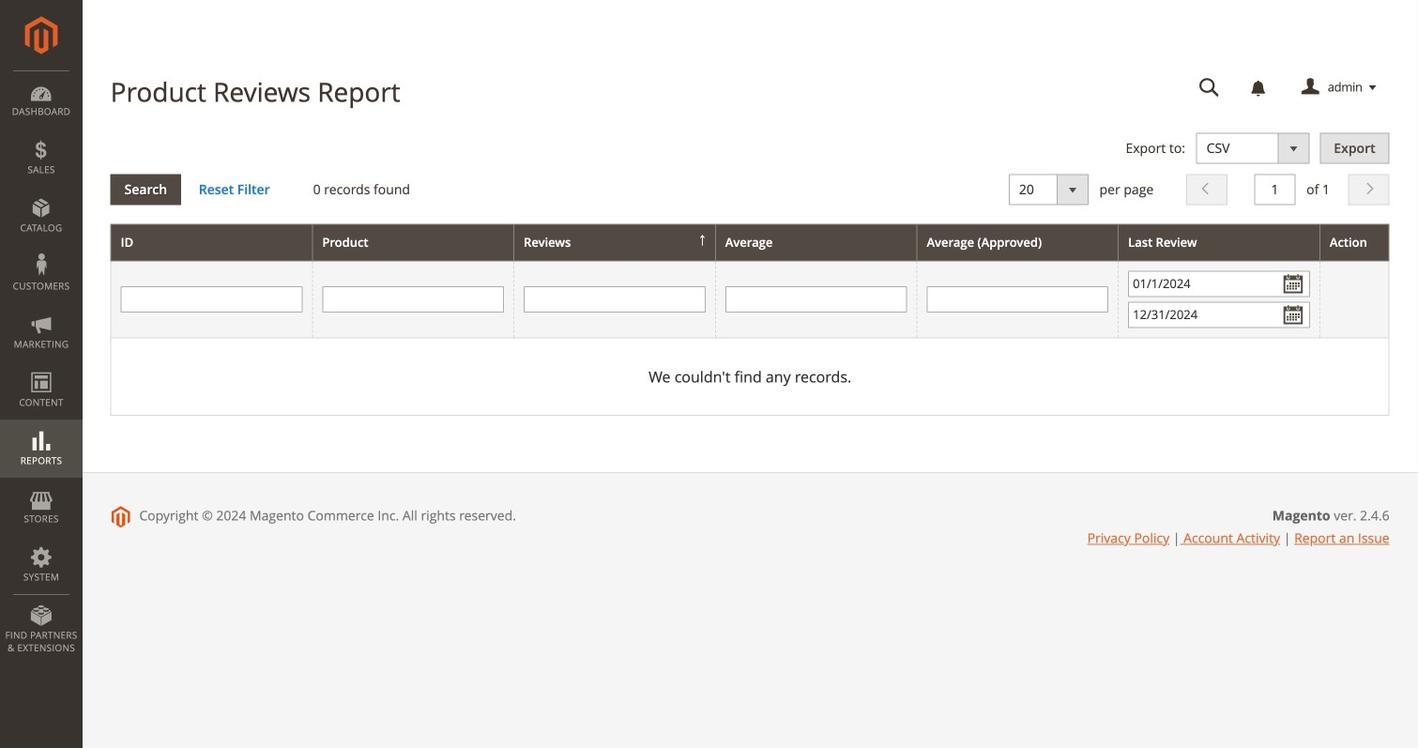 Task type: describe. For each thing, give the bounding box(es) containing it.
To text field
[[1129, 302, 1311, 328]]



Task type: locate. For each thing, give the bounding box(es) containing it.
magento admin panel image
[[25, 16, 58, 54]]

None text field
[[121, 286, 303, 313], [322, 286, 504, 313], [524, 286, 706, 313], [726, 286, 908, 313], [927, 286, 1109, 313], [121, 286, 303, 313], [322, 286, 504, 313], [524, 286, 706, 313], [726, 286, 908, 313], [927, 286, 1109, 313]]

None text field
[[1187, 71, 1234, 104], [1255, 174, 1296, 205], [1187, 71, 1234, 104], [1255, 174, 1296, 205]]

menu bar
[[0, 70, 83, 664]]

From text field
[[1129, 271, 1311, 297]]



